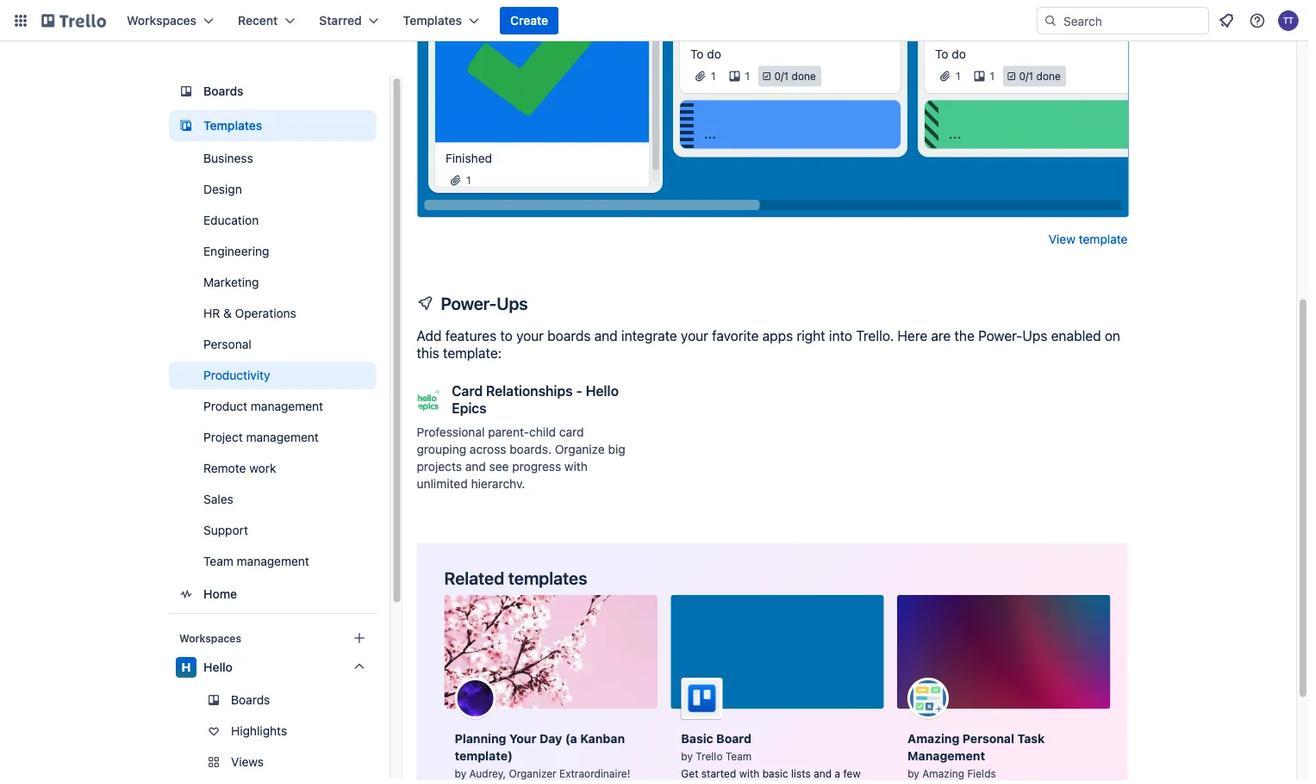 Task type: locate. For each thing, give the bounding box(es) containing it.
ups left enabled in the top right of the page
[[1023, 328, 1048, 345]]

productivity link
[[169, 362, 376, 390]]

power- right the
[[978, 328, 1023, 345]]

by left audrey, at the left bottom of page
[[455, 768, 466, 780]]

0 vertical spatial amazing
[[908, 733, 960, 747]]

task
[[1017, 733, 1045, 747]]

and right boards
[[594, 328, 618, 345]]

personal up "fields" on the right bottom of the page
[[963, 733, 1014, 747]]

0 vertical spatial team
[[203, 555, 233, 569]]

0 vertical spatial management
[[250, 399, 323, 414]]

ups inside add features to your boards and integrate your favorite apps right into trello. here are the power-ups enabled on this template:
[[1023, 328, 1048, 345]]

boards link for views
[[169, 687, 376, 715]]

boards for home
[[203, 84, 243, 98]]

ups up to
[[497, 293, 528, 314]]

with inside 'basic board by trello team get started with basic lists and a few'
[[739, 768, 760, 780]]

card
[[559, 426, 584, 440]]

education
[[203, 213, 258, 228]]

apps
[[762, 328, 793, 345]]

boards link up templates 'link'
[[169, 76, 376, 107]]

boards up highlights at the left of page
[[231, 693, 270, 708]]

management
[[908, 750, 985, 764]]

and left a
[[814, 768, 832, 780]]

integrate
[[621, 328, 677, 345]]

1 vertical spatial power-
[[978, 328, 1023, 345]]

0 vertical spatial workspaces
[[127, 13, 197, 28]]

boards.
[[510, 443, 552, 457]]

1 vertical spatial amazing
[[922, 768, 965, 780]]

views link
[[169, 749, 393, 777]]

day
[[540, 733, 562, 747]]

product
[[203, 399, 247, 414]]

h
[[181, 661, 190, 675]]

by inside planning your day (a kanban template) by audrey, organizer extraordinaire!
[[455, 768, 466, 780]]

boards right the board icon
[[203, 84, 243, 98]]

1 horizontal spatial power-
[[978, 328, 1023, 345]]

remote
[[203, 462, 246, 476]]

amazing
[[908, 733, 960, 747], [922, 768, 965, 780]]

management down product management "link"
[[246, 431, 318, 445]]

education link
[[169, 207, 376, 234]]

0 notifications image
[[1216, 10, 1237, 31]]

1 vertical spatial management
[[246, 431, 318, 445]]

1 vertical spatial boards
[[231, 693, 270, 708]]

with inside professional parent-child card grouping across boards. organize big projects and see progress with unlimited hierarchy.
[[564, 460, 588, 474]]

1 horizontal spatial your
[[681, 328, 708, 345]]

with left basic at the bottom right of page
[[739, 768, 760, 780]]

trello
[[696, 751, 723, 763]]

your
[[516, 328, 544, 345], [681, 328, 708, 345]]

unlimited
[[417, 477, 468, 492]]

remote work link
[[169, 455, 376, 483]]

with down organize
[[564, 460, 588, 474]]

power- inside add features to your boards and integrate your favorite apps right into trello. here are the power-ups enabled on this template:
[[978, 328, 1023, 345]]

1 vertical spatial boards link
[[169, 687, 376, 715]]

-
[[576, 384, 582, 400]]

home image
[[175, 584, 196, 605]]

1 your from the left
[[516, 328, 544, 345]]

0 horizontal spatial with
[[564, 460, 588, 474]]

0 horizontal spatial hello
[[203, 661, 232, 675]]

terry turtle (terryturtle) image
[[1278, 10, 1299, 31]]

your left favorite
[[681, 328, 708, 345]]

favorite
[[712, 328, 759, 345]]

1 horizontal spatial templates
[[403, 13, 462, 28]]

templates
[[403, 13, 462, 28], [203, 119, 262, 133]]

boards link up highlights link
[[169, 687, 376, 715]]

hello inside card relationships - hello epics
[[586, 384, 619, 400]]

0 vertical spatial ups
[[497, 293, 528, 314]]

1 vertical spatial hello
[[203, 661, 232, 675]]

business
[[203, 151, 253, 165]]

open information menu image
[[1249, 12, 1266, 29]]

organize
[[555, 443, 605, 457]]

0 vertical spatial with
[[564, 460, 588, 474]]

0 vertical spatial hello
[[586, 384, 619, 400]]

0 vertical spatial boards link
[[169, 76, 376, 107]]

2 vertical spatial and
[[814, 768, 832, 780]]

by up the get at the right bottom of the page
[[681, 751, 693, 763]]

Search field
[[1058, 8, 1208, 34]]

hello right -
[[586, 384, 619, 400]]

hello right h
[[203, 661, 232, 675]]

lists
[[791, 768, 811, 780]]

sales link
[[169, 486, 376, 514]]

project management
[[203, 431, 318, 445]]

highlights link
[[169, 718, 376, 746]]

management
[[250, 399, 323, 414], [246, 431, 318, 445], [236, 555, 309, 569]]

1 vertical spatial and
[[465, 460, 486, 474]]

1 vertical spatial team
[[726, 751, 752, 763]]

forward image
[[373, 752, 393, 773]]

management for product management
[[250, 399, 323, 414]]

personal down &
[[203, 337, 251, 352]]

audrey,
[[469, 768, 506, 780]]

sales
[[203, 493, 233, 507]]

basic board by trello team get started with basic lists and a few
[[681, 733, 861, 782]]

and inside 'basic board by trello team get started with basic lists and a few'
[[814, 768, 832, 780]]

team management
[[203, 555, 309, 569]]

amazing down management
[[922, 768, 965, 780]]

0 horizontal spatial power-
[[441, 293, 497, 314]]

0 horizontal spatial templates
[[203, 119, 262, 133]]

by inside 'basic board by trello team get started with basic lists and a few'
[[681, 751, 693, 763]]

1 horizontal spatial personal
[[963, 733, 1014, 747]]

child
[[529, 426, 556, 440]]

2 boards link from the top
[[169, 687, 376, 715]]

team down support
[[203, 555, 233, 569]]

into
[[829, 328, 853, 345]]

grouping
[[417, 443, 466, 457]]

amazing up management
[[908, 733, 960, 747]]

kanban
[[580, 733, 625, 747]]

templates up the business
[[203, 119, 262, 133]]

power- up features
[[441, 293, 497, 314]]

recent button
[[228, 7, 305, 34]]

&
[[223, 306, 231, 321]]

project
[[203, 431, 242, 445]]

management down productivity link
[[250, 399, 323, 414]]

hierarchy.
[[471, 477, 525, 492]]

related
[[444, 568, 504, 589]]

management for project management
[[246, 431, 318, 445]]

1 vertical spatial personal
[[963, 733, 1014, 747]]

0 vertical spatial templates
[[403, 13, 462, 28]]

1 horizontal spatial hello
[[586, 384, 619, 400]]

1 horizontal spatial ups
[[1023, 328, 1048, 345]]

product management link
[[169, 393, 376, 421]]

workspaces up the board icon
[[127, 13, 197, 28]]

0 vertical spatial boards
[[203, 84, 243, 98]]

get
[[681, 768, 699, 780]]

2 horizontal spatial by
[[908, 768, 919, 780]]

search image
[[1044, 14, 1058, 28]]

support link
[[169, 517, 376, 545]]

by down management
[[908, 768, 919, 780]]

card
[[452, 384, 483, 400]]

1 vertical spatial with
[[739, 768, 760, 780]]

1 horizontal spatial and
[[594, 328, 618, 345]]

1 horizontal spatial team
[[726, 751, 752, 763]]

0 horizontal spatial personal
[[203, 337, 251, 352]]

management down support link
[[236, 555, 309, 569]]

1 horizontal spatial by
[[681, 751, 693, 763]]

card relationships - hello epics
[[452, 384, 619, 417]]

amazing personal task management by amazing fields
[[908, 733, 1045, 780]]

templates right 'starred' dropdown button
[[403, 13, 462, 28]]

professional parent-child card grouping across boards. organize big projects and see progress with unlimited hierarchy.
[[417, 426, 625, 492]]

2 your from the left
[[681, 328, 708, 345]]

0 horizontal spatial and
[[465, 460, 486, 474]]

0 vertical spatial and
[[594, 328, 618, 345]]

template:
[[443, 346, 502, 362]]

add features to your boards and integrate your favorite apps right into trello. here are the power-ups enabled on this template:
[[417, 328, 1120, 362]]

2 horizontal spatial and
[[814, 768, 832, 780]]

across
[[470, 443, 506, 457]]

workspaces
[[127, 13, 197, 28], [179, 633, 241, 645]]

personal
[[203, 337, 251, 352], [963, 733, 1014, 747]]

workspaces up h
[[179, 633, 241, 645]]

2 vertical spatial management
[[236, 555, 309, 569]]

0 vertical spatial personal
[[203, 337, 251, 352]]

team down board
[[726, 751, 752, 763]]

1 vertical spatial ups
[[1023, 328, 1048, 345]]

hr & operations
[[203, 306, 296, 321]]

0 horizontal spatial by
[[455, 768, 466, 780]]

0 horizontal spatial your
[[516, 328, 544, 345]]

templates inside 'link'
[[203, 119, 262, 133]]

1 horizontal spatial with
[[739, 768, 760, 780]]

templates link
[[169, 110, 376, 141]]

your right to
[[516, 328, 544, 345]]

and inside professional parent-child card grouping across boards. organize big projects and see progress with unlimited hierarchy.
[[465, 460, 486, 474]]

1 boards link from the top
[[169, 76, 376, 107]]

and down across
[[465, 460, 486, 474]]

1 vertical spatial templates
[[203, 119, 262, 133]]

management inside "link"
[[250, 399, 323, 414]]

and for basic board by trello team get started with basic lists and a few
[[814, 768, 832, 780]]

by
[[681, 751, 693, 763], [455, 768, 466, 780], [908, 768, 919, 780]]

work
[[249, 462, 276, 476]]



Task type: vqa. For each thing, say whether or not it's contained in the screenshot.
middle and
yes



Task type: describe. For each thing, give the bounding box(es) containing it.
right
[[797, 328, 826, 345]]

basic
[[763, 768, 788, 780]]

home
[[203, 587, 237, 602]]

team management link
[[169, 548, 376, 576]]

primary element
[[0, 0, 1309, 41]]

operations
[[235, 306, 296, 321]]

0 vertical spatial power-
[[441, 293, 497, 314]]

epics
[[452, 401, 487, 417]]

hr & operations link
[[169, 300, 376, 328]]

design
[[203, 182, 242, 197]]

this
[[417, 346, 439, 362]]

power-ups
[[441, 293, 528, 314]]

0 horizontal spatial team
[[203, 555, 233, 569]]

big
[[608, 443, 625, 457]]

(a
[[565, 733, 577, 747]]

few
[[843, 768, 861, 780]]

templates
[[508, 568, 587, 589]]

on
[[1105, 328, 1120, 345]]

home link
[[169, 579, 376, 610]]

fields
[[967, 768, 996, 780]]

create button
[[500, 7, 559, 34]]

team inside 'basic board by trello team get started with basic lists and a few'
[[726, 751, 752, 763]]

related templates
[[444, 568, 587, 589]]

marketing link
[[169, 269, 376, 296]]

here
[[898, 328, 928, 345]]

engineering link
[[169, 238, 376, 265]]

workspaces button
[[116, 7, 224, 34]]

boards for views
[[231, 693, 270, 708]]

personal inside amazing personal task management by amazing fields
[[963, 733, 1014, 747]]

create a workspace image
[[349, 628, 369, 649]]

0 horizontal spatial ups
[[497, 293, 528, 314]]

recent
[[238, 13, 278, 28]]

support
[[203, 524, 248, 538]]

view
[[1049, 233, 1076, 247]]

business link
[[169, 145, 376, 172]]

your
[[509, 733, 537, 747]]

remote work
[[203, 462, 276, 476]]

enabled
[[1051, 328, 1101, 345]]

template board image
[[175, 115, 196, 136]]

add
[[417, 328, 442, 345]]

boards
[[548, 328, 591, 345]]

features
[[445, 328, 497, 345]]

template
[[1079, 233, 1128, 247]]

productivity
[[203, 368, 270, 383]]

templates inside dropdown button
[[403, 13, 462, 28]]

board image
[[175, 81, 196, 102]]

starred
[[319, 13, 362, 28]]

started
[[701, 768, 736, 780]]

1 vertical spatial workspaces
[[179, 633, 241, 645]]

design link
[[169, 176, 376, 203]]

the
[[955, 328, 975, 345]]

board
[[716, 733, 752, 747]]

marketing
[[203, 275, 259, 290]]

view template
[[1049, 233, 1128, 247]]

back to home image
[[41, 7, 106, 34]]

are
[[931, 328, 951, 345]]

and for professional parent-child card grouping across boards. organize big projects and see progress with unlimited hierarchy.
[[465, 460, 486, 474]]

highlights
[[231, 724, 287, 739]]

starred button
[[309, 7, 389, 34]]

extraordinaire!
[[559, 768, 630, 780]]

engineering
[[203, 244, 269, 259]]

parent-
[[488, 426, 529, 440]]

template)
[[455, 750, 513, 764]]

audrey, organizer extraordinaire! image
[[455, 679, 496, 720]]

amazing fields image
[[908, 679, 949, 720]]

create
[[510, 13, 548, 28]]

planning your day (a kanban template) by audrey, organizer extraordinaire!
[[455, 733, 630, 780]]

hr
[[203, 306, 220, 321]]

personal link
[[169, 331, 376, 359]]

management for team management
[[236, 555, 309, 569]]

trello.
[[856, 328, 894, 345]]

boards link for home
[[169, 76, 376, 107]]

projects
[[417, 460, 462, 474]]

progress
[[512, 460, 561, 474]]

project management link
[[169, 424, 376, 452]]

and inside add features to your boards and integrate your favorite apps right into trello. here are the power-ups enabled on this template:
[[594, 328, 618, 345]]

by inside amazing personal task management by amazing fields
[[908, 768, 919, 780]]

to
[[500, 328, 513, 345]]

product management
[[203, 399, 323, 414]]

workspaces inside popup button
[[127, 13, 197, 28]]

a
[[835, 768, 840, 780]]

basic
[[681, 733, 713, 747]]

professional
[[417, 426, 485, 440]]

views
[[231, 755, 263, 770]]

trello team image
[[681, 679, 723, 720]]

organizer
[[509, 768, 557, 780]]

relationships
[[486, 384, 573, 400]]



